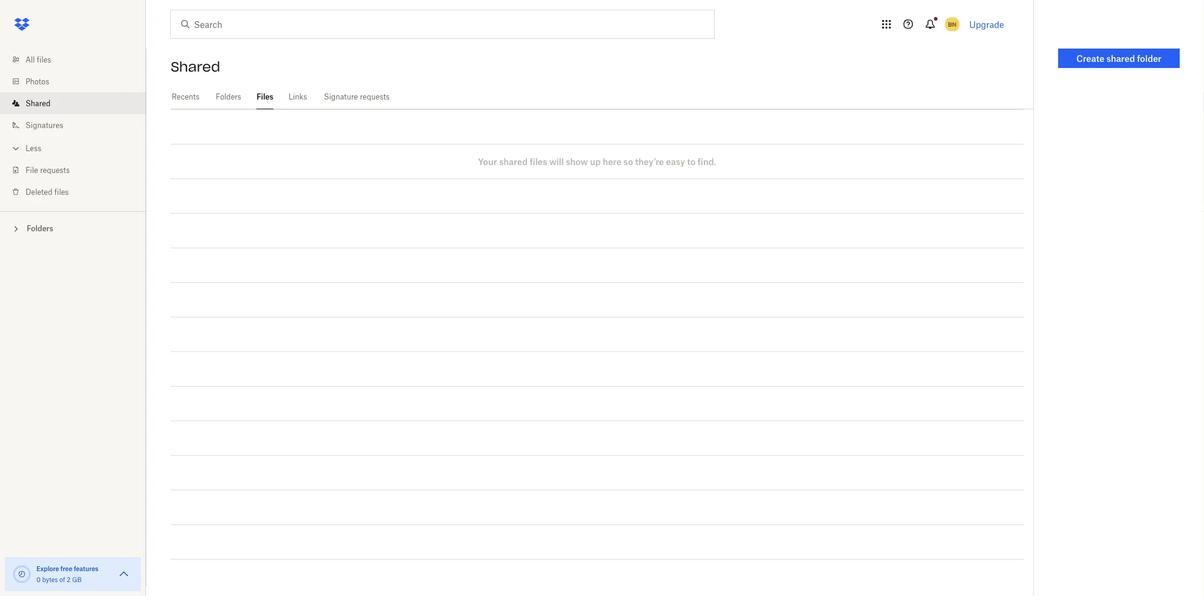 Task type: vqa. For each thing, say whether or not it's contained in the screenshot.
up
yes



Task type: locate. For each thing, give the bounding box(es) containing it.
0 vertical spatial shared
[[1107, 53, 1135, 64]]

file requests link
[[10, 159, 146, 181]]

shared down photos
[[26, 99, 50, 108]]

0 horizontal spatial shared
[[499, 157, 528, 167]]

files
[[37, 55, 51, 64], [530, 157, 547, 167], [54, 188, 69, 197]]

requests
[[360, 92, 390, 102], [40, 166, 70, 175]]

recents
[[172, 92, 200, 102]]

0 horizontal spatial files
[[37, 55, 51, 64]]

tab list
[[171, 85, 1033, 109]]

deleted files
[[26, 188, 69, 197]]

requests for file requests
[[40, 166, 70, 175]]

find.
[[698, 157, 716, 167]]

files right all
[[37, 55, 51, 64]]

files left the will
[[530, 157, 547, 167]]

shared inside create shared folder "button"
[[1107, 53, 1135, 64]]

requests right "signature"
[[360, 92, 390, 102]]

2 vertical spatial files
[[54, 188, 69, 197]]

shared right the your
[[499, 157, 528, 167]]

your
[[478, 157, 497, 167]]

show
[[566, 157, 588, 167]]

bytes
[[42, 577, 58, 584]]

2 horizontal spatial files
[[530, 157, 547, 167]]

folders down the deleted
[[27, 224, 53, 233]]

so
[[624, 157, 633, 167]]

file requests
[[26, 166, 70, 175]]

shared for your
[[499, 157, 528, 167]]

requests right file
[[40, 166, 70, 175]]

1 vertical spatial requests
[[40, 166, 70, 175]]

1 horizontal spatial requests
[[360, 92, 390, 102]]

up
[[590, 157, 601, 167]]

files link
[[257, 85, 274, 108]]

0 horizontal spatial shared
[[26, 99, 50, 108]]

folders
[[216, 92, 241, 102], [27, 224, 53, 233]]

shared for create
[[1107, 53, 1135, 64]]

files
[[257, 92, 273, 102]]

files right the deleted
[[54, 188, 69, 197]]

explore
[[36, 566, 59, 573]]

links
[[289, 92, 307, 102]]

shared
[[171, 58, 220, 75], [26, 99, 50, 108]]

1 vertical spatial folders
[[27, 224, 53, 233]]

folders left files
[[216, 92, 241, 102]]

files for deleted files
[[54, 188, 69, 197]]

file
[[26, 166, 38, 175]]

1 horizontal spatial files
[[54, 188, 69, 197]]

signatures link
[[10, 114, 146, 136]]

bn button
[[943, 15, 962, 34]]

1 horizontal spatial shared
[[171, 58, 220, 75]]

to
[[687, 157, 696, 167]]

folder
[[1137, 53, 1162, 64]]

links link
[[288, 85, 308, 108]]

1 horizontal spatial folders
[[216, 92, 241, 102]]

1 vertical spatial shared
[[499, 157, 528, 167]]

1 vertical spatial shared
[[26, 99, 50, 108]]

0 vertical spatial files
[[37, 55, 51, 64]]

1 horizontal spatial shared
[[1107, 53, 1135, 64]]

shared
[[1107, 53, 1135, 64], [499, 157, 528, 167]]

create shared folder button
[[1058, 49, 1180, 68]]

deleted files link
[[10, 181, 146, 203]]

your shared files will show up here so they're easy to find.
[[478, 157, 716, 167]]

shared left folder
[[1107, 53, 1135, 64]]

0 vertical spatial requests
[[360, 92, 390, 102]]

0 horizontal spatial folders
[[27, 224, 53, 233]]

shared up recents link
[[171, 58, 220, 75]]

tab list containing recents
[[171, 85, 1033, 109]]

1 vertical spatial files
[[530, 157, 547, 167]]

0 vertical spatial folders
[[216, 92, 241, 102]]

files inside "link"
[[37, 55, 51, 64]]

shared list item
[[0, 92, 146, 114]]

folders inside folders link
[[216, 92, 241, 102]]

0 horizontal spatial requests
[[40, 166, 70, 175]]

list
[[0, 41, 146, 212]]

2
[[67, 577, 70, 584]]

folders link
[[215, 85, 242, 108]]

list containing all files
[[0, 41, 146, 212]]

folders button
[[0, 219, 146, 237]]



Task type: describe. For each thing, give the bounding box(es) containing it.
signatures
[[26, 121, 63, 130]]

they're
[[635, 157, 664, 167]]

files for all files
[[37, 55, 51, 64]]

Search in folder "Dropbox" text field
[[194, 18, 689, 31]]

signature requests
[[324, 92, 390, 102]]

less
[[26, 144, 41, 153]]

signature requests link
[[322, 85, 392, 108]]

upgrade link
[[969, 19, 1004, 29]]

less image
[[10, 143, 22, 155]]

bn
[[948, 20, 957, 28]]

here
[[603, 157, 622, 167]]

create shared folder
[[1077, 53, 1162, 64]]

easy
[[666, 157, 685, 167]]

recents link
[[171, 85, 200, 108]]

features
[[74, 566, 98, 573]]

gb
[[72, 577, 82, 584]]

photos link
[[10, 71, 146, 92]]

0
[[36, 577, 41, 584]]

create
[[1077, 53, 1105, 64]]

shared link
[[10, 92, 146, 114]]

free
[[61, 566, 72, 573]]

shared inside the shared link
[[26, 99, 50, 108]]

photos
[[26, 77, 49, 86]]

deleted
[[26, 188, 52, 197]]

folders inside folders button
[[27, 224, 53, 233]]

will
[[549, 157, 564, 167]]

signature
[[324, 92, 358, 102]]

all files
[[26, 55, 51, 64]]

dropbox image
[[10, 12, 34, 36]]

upgrade
[[969, 19, 1004, 29]]

all
[[26, 55, 35, 64]]

explore free features 0 bytes of 2 gb
[[36, 566, 98, 584]]

0 vertical spatial shared
[[171, 58, 220, 75]]

quota usage element
[[12, 565, 32, 585]]

requests for signature requests
[[360, 92, 390, 102]]

all files link
[[10, 49, 146, 71]]

of
[[59, 577, 65, 584]]



